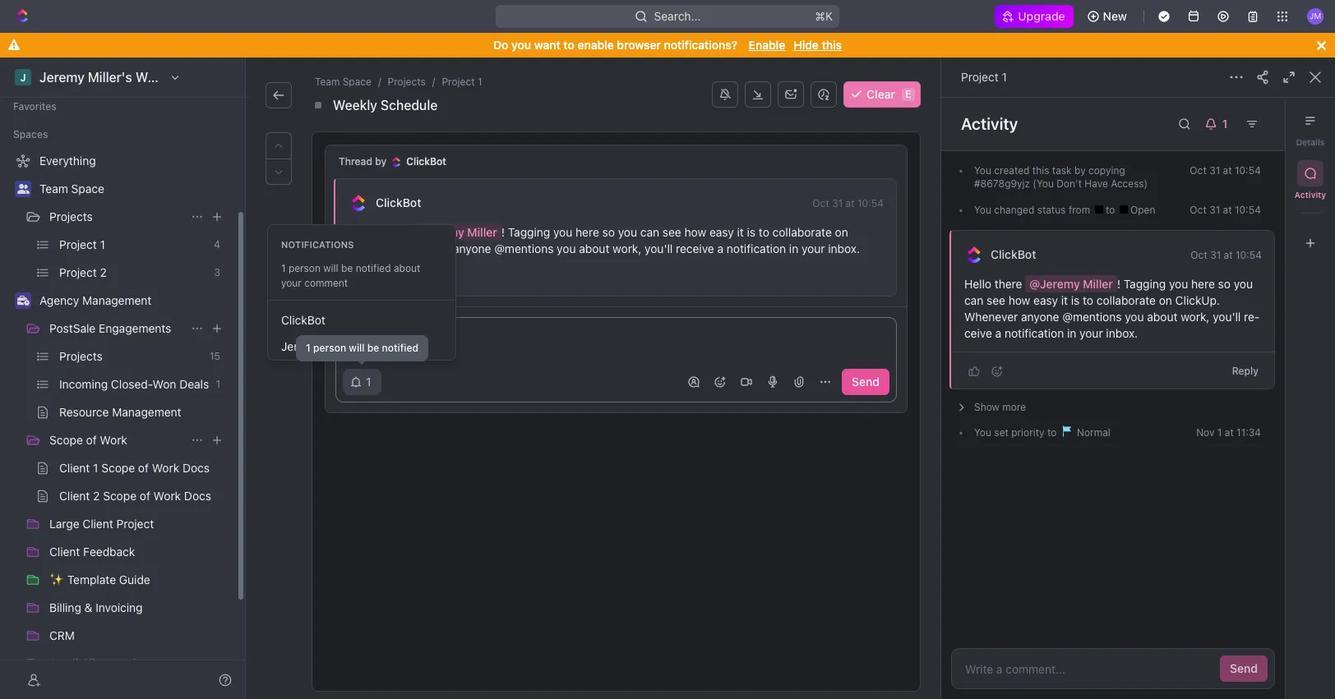 Task type: vqa. For each thing, say whether or not it's contained in the screenshot.


Task type: describe. For each thing, give the bounding box(es) containing it.
hide
[[794, 38, 819, 52]]

show more
[[975, 401, 1026, 414]]

1 person will be notified about your comment
[[281, 262, 421, 289]]

undefined
[[353, 333, 406, 347]]

jeremy miller's workspace, , element
[[15, 69, 31, 86]]

scope for 1
[[101, 461, 135, 475]]

postsale
[[49, 322, 96, 336]]

@jeremy for ceive
[[1030, 277, 1081, 291]]

2 vertical spatial projects link
[[59, 344, 203, 370]]

@jeremy miller button for ceive
[[1026, 276, 1118, 293]]

projects up incoming
[[59, 350, 103, 364]]

0 vertical spatial work
[[100, 433, 127, 447]]

billing & invoicing link
[[49, 595, 227, 622]]

postsale engagements
[[49, 322, 171, 336]]

in inside ! tagging you here so you can see how easy it is to collaborate on clickup. whenever anyone @mentions you about work, you'll receive a notification in your inbox.
[[789, 242, 799, 256]]

thread by
[[339, 155, 387, 168]]

this inside you created this task by copying #8678g9yjz (you don't have access)
[[1033, 164, 1050, 177]]

changed status from
[[992, 204, 1093, 216]]

notifications
[[281, 239, 354, 250]]

e
[[906, 88, 912, 100]]

to inside ! tagging you here so you can see how easy it is to collaborate on clickup. whenever anyone @mentions you about work, you'll receive a notification in your inbox.
[[759, 225, 770, 239]]

project 2
[[59, 266, 107, 280]]

incoming
[[59, 378, 108, 391]]

jeremy for jeremy miller
[[281, 340, 320, 354]]

management for resource management
[[112, 405, 181, 419]]

0 vertical spatial of
[[86, 433, 97, 447]]

clickbot inside list
[[281, 313, 326, 327]]

easy for ceive
[[1034, 294, 1058, 308]]

large client project link
[[49, 512, 227, 538]]

work for 2
[[154, 489, 181, 503]]

reply button
[[1226, 361, 1266, 381]]

resource management
[[59, 405, 181, 419]]

how for ceive
[[1009, 294, 1031, 308]]

2 horizontal spatial project 1 link
[[961, 70, 1007, 84]]

here for ceive
[[1192, 277, 1215, 291]]

receive
[[676, 242, 714, 256]]

scope of work link
[[49, 428, 184, 454]]

anyone for a
[[453, 242, 491, 256]]

tree inside sidebar navigation
[[7, 148, 230, 700]]

0 horizontal spatial this
[[822, 38, 842, 52]]

how for a
[[685, 225, 707, 239]]

#8678g9yjz
[[975, 178, 1031, 190]]

collaborate for a
[[773, 225, 832, 239]]

✨ template guide
[[49, 573, 150, 587]]

so for a
[[603, 225, 615, 239]]

copying
[[1089, 164, 1126, 177]]

jeremy miller
[[281, 340, 352, 354]]

incoming closed-won deals link
[[59, 372, 209, 398]]

task sidebar content section
[[942, 98, 1285, 700]]

new button
[[1080, 3, 1137, 30]]

2 / from the left
[[432, 76, 435, 88]]

projects down team space at the top
[[49, 210, 93, 224]]

project 1 inside "tree"
[[59, 238, 105, 252]]

miller's
[[88, 70, 132, 85]]

anyone for ceive
[[1022, 310, 1060, 324]]

large client project
[[49, 517, 154, 531]]

projects inside "small client projects" link
[[115, 657, 159, 671]]

agency
[[39, 294, 79, 308]]

1 button
[[343, 369, 381, 396]]

agency management link
[[39, 288, 227, 314]]

1 button
[[1198, 111, 1239, 137]]

search...
[[654, 9, 701, 23]]

favorites button
[[7, 97, 63, 117]]

in inside ! tagging you here so you can see how easy it is to collaborate on clickup. whenever anyone @mentions you about work, you'll re ceive a notification in your inbox.
[[1068, 327, 1077, 340]]

won
[[153, 378, 176, 391]]

workspace
[[136, 70, 204, 85]]

list containing clickbot
[[268, 301, 456, 360]]

client feedback
[[49, 545, 135, 559]]

everything link
[[7, 148, 227, 174]]

be
[[341, 262, 353, 275]]

about for ceive
[[1148, 310, 1178, 324]]

about for a
[[579, 242, 610, 256]]

status
[[1038, 204, 1066, 216]]

about inside 1 person will be notified about your comment
[[394, 262, 421, 275]]

1 vertical spatial projects link
[[49, 204, 184, 230]]

clickbot up clickbot button
[[406, 155, 446, 168]]

billing
[[49, 601, 81, 615]]

hello for a
[[349, 225, 376, 239]]

spaces
[[13, 128, 48, 141]]

jm button
[[1303, 3, 1329, 30]]

@jeremy miller button for a
[[410, 224, 502, 241]]

want
[[534, 38, 561, 52]]

your inside 1 person will be notified about your comment
[[281, 277, 302, 289]]

1 inside dropdown button
[[1223, 117, 1228, 131]]

resource management link
[[59, 400, 227, 426]]

whenever for a
[[396, 242, 450, 256]]

enable
[[749, 38, 786, 52]]

docs for client 1 scope of work docs
[[183, 461, 210, 475]]

agency management
[[39, 294, 152, 308]]

whenever for ceive
[[965, 310, 1018, 324]]

miller for ceive
[[1083, 277, 1113, 291]]

schedule
[[381, 98, 438, 113]]

docs for client 2 scope of work docs
[[184, 489, 211, 503]]

4
[[214, 239, 220, 251]]

0 vertical spatial projects link
[[385, 74, 429, 90]]

1 inside 1 person will be notified about your comment
[[281, 262, 286, 275]]

3
[[214, 266, 220, 279]]

0 horizontal spatial send
[[852, 375, 880, 389]]

everything
[[39, 154, 96, 168]]

1 horizontal spatial project 1 link
[[439, 74, 486, 90]]

will
[[323, 262, 339, 275]]

client 1 scope of work docs
[[59, 461, 210, 475]]

on for ceive
[[1159, 294, 1173, 308]]

changed
[[995, 204, 1035, 216]]

incoming closed-won deals 1
[[59, 378, 220, 391]]

have
[[1085, 178, 1108, 190]]

do you want to enable browser notifications? enable hide this
[[493, 38, 842, 52]]

@jeremy for a
[[414, 225, 464, 239]]

so for ceive
[[1219, 277, 1231, 291]]

clickbot button
[[375, 196, 422, 211]]

1 inside button
[[366, 375, 371, 389]]

guide
[[119, 573, 150, 587]]

it for a
[[737, 225, 744, 239]]

team for team space
[[39, 182, 68, 196]]

thread
[[339, 155, 373, 168]]

scope of work
[[49, 433, 127, 447]]

small client projects
[[49, 657, 159, 671]]

show
[[975, 401, 1000, 414]]

sidebar navigation
[[0, 58, 249, 700]]

(you
[[1033, 178, 1054, 190]]

can for a
[[641, 225, 660, 239]]

created
[[995, 164, 1030, 177]]

invoicing
[[96, 601, 143, 615]]

you created this task by copying #8678g9yjz (you don't have access)
[[975, 164, 1148, 190]]

1 vertical spatial team space link
[[39, 176, 227, 202]]

team space
[[39, 182, 104, 196]]

scope for 2
[[103, 489, 137, 503]]

1 horizontal spatial project 1
[[961, 70, 1007, 84]]

feedback
[[83, 545, 135, 559]]

tagging for ceive
[[1124, 277, 1166, 291]]

hello for ceive
[[965, 277, 992, 291]]

person
[[289, 262, 321, 275]]

0 vertical spatial scope
[[49, 433, 83, 447]]

tagging for a
[[508, 225, 550, 239]]

nov 1 at 11:34
[[1197, 427, 1262, 439]]

space for team space / projects / project 1
[[343, 76, 372, 88]]

nov
[[1197, 427, 1215, 439]]

inbox. inside ! tagging you here so you can see how easy it is to collaborate on clickup. whenever anyone @mentions you about work, you'll re ceive a notification in your inbox.
[[1107, 327, 1138, 340]]

0 horizontal spatial send button
[[842, 369, 890, 396]]

client for 2
[[59, 489, 90, 503]]

client 2 scope of work docs link
[[59, 484, 227, 510]]

large
[[49, 517, 79, 531]]

team for team space / projects / project 1
[[315, 76, 340, 88]]

of for 1
[[138, 461, 149, 475]]

set
[[995, 427, 1009, 439]]

jeremy miller's workspace
[[39, 70, 204, 85]]

miller for a
[[467, 225, 497, 239]]

comment
[[305, 277, 348, 289]]

project 2 link
[[59, 260, 208, 286]]

jeremy for jeremy miller's workspace
[[39, 70, 85, 85]]

small
[[49, 657, 78, 671]]

new
[[1103, 9, 1128, 23]]

don't
[[1057, 178, 1082, 190]]

1 horizontal spatial team space link
[[312, 74, 375, 90]]

inbox. inside ! tagging you here so you can see how easy it is to collaborate on clickup. whenever anyone @mentions you about work, you'll receive a notification in your inbox.
[[828, 242, 860, 256]]

15
[[210, 350, 220, 363]]



Task type: locate. For each thing, give the bounding box(es) containing it.
0 vertical spatial project 1
[[961, 70, 1007, 84]]

normal
[[1075, 427, 1111, 439]]

0 horizontal spatial activity
[[961, 114, 1019, 133]]

0 horizontal spatial work,
[[613, 242, 642, 256]]

2 up large client project
[[93, 489, 100, 503]]

activity
[[961, 114, 1019, 133], [1295, 190, 1327, 200]]

1 horizontal spatial inbox.
[[1107, 327, 1138, 340]]

1 vertical spatial @jeremy miller button
[[1026, 276, 1118, 293]]

1 horizontal spatial a
[[996, 327, 1002, 340]]

a up show more on the right bottom of page
[[996, 327, 1002, 340]]

see inside ! tagging you here so you can see how easy it is to collaborate on clickup. whenever anyone @mentions you about work, you'll receive a notification in your inbox.
[[663, 225, 682, 239]]

team space link down everything link
[[39, 176, 227, 202]]

there down clickbot button
[[379, 225, 407, 239]]

0 vertical spatial inbox.
[[828, 242, 860, 256]]

0 horizontal spatial @jeremy
[[414, 225, 464, 239]]

clickbot down thread by
[[376, 196, 421, 210]]

easy inside ! tagging you here so you can see how easy it is to collaborate on clickup. whenever anyone @mentions you about work, you'll receive a notification in your inbox.
[[710, 225, 734, 239]]

0 vertical spatial you'll
[[645, 242, 673, 256]]

projects link down team space at the top
[[49, 204, 184, 230]]

collaborate inside ! tagging you here so you can see how easy it is to collaborate on clickup. whenever anyone @mentions you about work, you'll re ceive a notification in your inbox.
[[1097, 294, 1156, 308]]

you'll inside ! tagging you here so you can see how easy it is to collaborate on clickup. whenever anyone @mentions you about work, you'll re ceive a notification in your inbox.
[[1213, 310, 1241, 324]]

activity down the "details"
[[1295, 190, 1327, 200]]

clickup. inside ! tagging you here so you can see how easy it is to collaborate on clickup. whenever anyone @mentions you about work, you'll re ceive a notification in your inbox.
[[1176, 294, 1220, 308]]

1 vertical spatial your
[[281, 277, 302, 289]]

about
[[579, 242, 610, 256], [394, 262, 421, 275], [1148, 310, 1178, 324]]

this right hide
[[822, 38, 842, 52]]

management down incoming closed-won deals 1
[[112, 405, 181, 419]]

1 horizontal spatial collaborate
[[1097, 294, 1156, 308]]

about inside ! tagging you here so you can see how easy it is to collaborate on clickup. whenever anyone @mentions you about work, you'll re ceive a notification in your inbox.
[[1148, 310, 1178, 324]]

activity inside task sidebar navigation tab list
[[1295, 190, 1327, 200]]

@mentions inside ! tagging you here so you can see how easy it is to collaborate on clickup. whenever anyone @mentions you about work, you'll receive a notification in your inbox.
[[494, 242, 554, 256]]

easy inside ! tagging you here so you can see how easy it is to collaborate on clickup. whenever anyone @mentions you about work, you'll re ceive a notification in your inbox.
[[1034, 294, 1058, 308]]

ceive
[[965, 310, 1260, 340]]

client up client feedback
[[83, 517, 113, 531]]

0 vertical spatial notification
[[727, 242, 786, 256]]

tagging inside ! tagging you here so you can see how easy it is to collaborate on clickup. whenever anyone @mentions you about work, you'll receive a notification in your inbox.
[[508, 225, 550, 239]]

2 up agency management
[[100, 266, 107, 280]]

of up client 2 scope of work docs link
[[138, 461, 149, 475]]

1
[[1002, 70, 1007, 84], [478, 76, 482, 88], [1223, 117, 1228, 131], [100, 238, 105, 252], [281, 262, 286, 275], [366, 375, 371, 389], [216, 378, 220, 391], [1218, 427, 1222, 439], [93, 461, 98, 475]]

you left the set
[[975, 427, 992, 439]]

@mentions for ceive
[[1063, 310, 1122, 324]]

0 horizontal spatial here
[[576, 225, 599, 239]]

it inside ! tagging you here so you can see how easy it is to collaborate on clickup. whenever anyone @mentions you about work, you'll receive a notification in your inbox.
[[737, 225, 744, 239]]

1 horizontal spatial hello
[[965, 277, 992, 291]]

so inside ! tagging you here so you can see how easy it is to collaborate on clickup. whenever anyone @mentions you about work, you'll receive a notification in your inbox.
[[603, 225, 615, 239]]

/ up schedule
[[432, 76, 435, 88]]

1 vertical spatial about
[[394, 262, 421, 275]]

1 horizontal spatial anyone
[[1022, 310, 1060, 324]]

0 horizontal spatial space
[[71, 182, 104, 196]]

at for set priority to
[[1225, 427, 1234, 439]]

you for changed status from
[[975, 204, 992, 216]]

whenever inside ! tagging you here so you can see how easy it is to collaborate on clickup. whenever anyone @mentions you about work, you'll re ceive a notification in your inbox.
[[965, 310, 1018, 324]]

! inside ! tagging you here so you can see how easy it is to collaborate on clickup. whenever anyone @mentions you about work, you'll receive a notification in your inbox.
[[502, 225, 505, 239]]

to inside ! tagging you here so you can see how easy it is to collaborate on clickup. whenever anyone @mentions you about work, you'll re ceive a notification in your inbox.
[[1083, 294, 1094, 308]]

team inside sidebar navigation
[[39, 182, 68, 196]]

0 vertical spatial space
[[343, 76, 372, 88]]

activity up created in the right of the page
[[961, 114, 1019, 133]]

your inside ! tagging you here so you can see how easy it is to collaborate on clickup. whenever anyone @mentions you about work, you'll receive a notification in your inbox.
[[802, 242, 825, 256]]

miller inside list
[[323, 340, 352, 354]]

0 vertical spatial collaborate
[[773, 225, 832, 239]]

can inside ! tagging you here so you can see how easy it is to collaborate on clickup. whenever anyone @mentions you about work, you'll re ceive a notification in your inbox.
[[965, 294, 984, 308]]

projects up schedule
[[388, 76, 426, 88]]

1 horizontal spatial team
[[315, 76, 340, 88]]

project 1 link down upgrade link
[[961, 70, 1007, 84]]

upgrade
[[1018, 9, 1066, 23]]

you'll
[[645, 242, 673, 256], [1213, 310, 1241, 324]]

0 vertical spatial so
[[603, 225, 615, 239]]

0 horizontal spatial there
[[379, 225, 407, 239]]

! for ceive
[[1118, 277, 1121, 291]]

client 1 scope of work docs link
[[59, 456, 227, 482]]

you inside you created this task by copying #8678g9yjz (you don't have access)
[[975, 164, 992, 177]]

in
[[789, 242, 799, 256], [1068, 327, 1077, 340]]

hello there @jeremy miller down clickbot button
[[349, 225, 497, 239]]

2 vertical spatial you
[[975, 427, 992, 439]]

jeremy right jeremy miller's workspace, , element
[[39, 70, 85, 85]]

0 horizontal spatial you'll
[[645, 242, 673, 256]]

clickbot inside button
[[376, 196, 421, 210]]

space down everything
[[71, 182, 104, 196]]

access)
[[1111, 178, 1148, 190]]

1 horizontal spatial easy
[[1034, 294, 1058, 308]]

by inside you created this task by copying #8678g9yjz (you don't have access)
[[1075, 164, 1086, 177]]

1 vertical spatial tagging
[[1124, 277, 1166, 291]]

is for a
[[747, 225, 756, 239]]

you for set priority to
[[975, 427, 992, 439]]

31
[[1210, 164, 1221, 177], [832, 197, 843, 210], [1210, 204, 1221, 216], [1211, 249, 1222, 261]]

user group image
[[17, 184, 29, 194]]

here
[[576, 225, 599, 239], [1192, 277, 1215, 291]]

how inside ! tagging you here so you can see how easy it is to collaborate on clickup. whenever anyone @mentions you about work, you'll re ceive a notification in your inbox.
[[1009, 294, 1031, 308]]

at for created this task by copying
[[1223, 164, 1233, 177]]

work down the client 1 scope of work docs link
[[154, 489, 181, 503]]

docs down the client 1 scope of work docs link
[[184, 489, 211, 503]]

by
[[375, 155, 387, 168], [1075, 164, 1086, 177]]

list
[[268, 301, 456, 360]]

0 vertical spatial tagging
[[508, 225, 550, 239]]

2 horizontal spatial about
[[1148, 310, 1178, 324]]

easy up receive
[[710, 225, 734, 239]]

1 horizontal spatial @jeremy
[[1030, 277, 1081, 291]]

client down scope of work
[[59, 461, 90, 475]]

clear
[[867, 87, 896, 101]]

0 vertical spatial a
[[718, 242, 724, 256]]

notified
[[356, 262, 391, 275]]

1 vertical spatial docs
[[184, 489, 211, 503]]

you'll for ceive
[[1213, 310, 1241, 324]]

space
[[343, 76, 372, 88], [71, 182, 104, 196]]

here inside ! tagging you here so you can see how easy it is to collaborate on clickup. whenever anyone @mentions you about work, you'll receive a notification in your inbox.
[[576, 225, 599, 239]]

whenever
[[396, 242, 450, 256], [965, 310, 1018, 324]]

work, for ceive
[[1181, 310, 1210, 324]]

can for ceive
[[965, 294, 984, 308]]

0 horizontal spatial /
[[378, 76, 381, 88]]

collaborate for ceive
[[1097, 294, 1156, 308]]

a inside ! tagging you here so you can see how easy it is to collaborate on clickup. whenever anyone @mentions you about work, you'll re ceive a notification in your inbox.
[[996, 327, 1002, 340]]

1 vertical spatial jeremy
[[281, 340, 320, 354]]

resource
[[59, 405, 109, 419]]

task
[[1053, 164, 1072, 177]]

0 vertical spatial how
[[685, 225, 707, 239]]

a right receive
[[718, 242, 724, 256]]

client for feedback
[[49, 545, 80, 559]]

collaborate inside ! tagging you here so you can see how easy it is to collaborate on clickup. whenever anyone @mentions you about work, you'll receive a notification in your inbox.
[[773, 225, 832, 239]]

1 horizontal spatial so
[[1219, 277, 1231, 291]]

here for a
[[576, 225, 599, 239]]

1 horizontal spatial @mentions
[[1063, 310, 1122, 324]]

0 horizontal spatial inbox.
[[828, 242, 860, 256]]

management up postsale engagements link at the left top
[[82, 294, 152, 308]]

0 horizontal spatial project 1 link
[[59, 232, 207, 258]]

miller inside task sidebar content section
[[1083, 277, 1113, 291]]

small client projects link
[[49, 651, 227, 678]]

tree
[[7, 148, 230, 700]]

details
[[1297, 137, 1325, 147]]

your
[[802, 242, 825, 256], [281, 277, 302, 289], [1080, 327, 1103, 340]]

1 vertical spatial !
[[1118, 277, 1121, 291]]

notification inside ! tagging you here so you can see how easy it is to collaborate on clickup. whenever anyone @mentions you about work, you'll receive a notification in your inbox.
[[727, 242, 786, 256]]

space up weekly
[[343, 76, 372, 88]]

1 vertical spatial hello there @jeremy miller
[[965, 277, 1113, 291]]

1 inside incoming closed-won deals 1
[[216, 378, 220, 391]]

1 vertical spatial here
[[1192, 277, 1215, 291]]

0 vertical spatial docs
[[183, 461, 210, 475]]

1 horizontal spatial space
[[343, 76, 372, 88]]

scope
[[49, 433, 83, 447], [101, 461, 135, 475], [103, 489, 137, 503]]

you'll left re
[[1213, 310, 1241, 324]]

1 horizontal spatial this
[[1033, 164, 1050, 177]]

1 vertical spatial send
[[1230, 662, 1258, 676]]

2 for project
[[100, 266, 107, 280]]

team space / projects / project 1
[[315, 76, 482, 88]]

you left 'changed'
[[975, 204, 992, 216]]

1 horizontal spatial how
[[1009, 294, 1031, 308]]

@jeremy down clickbot button
[[414, 225, 464, 239]]

1 vertical spatial send button
[[1221, 656, 1268, 683]]

is for ceive
[[1071, 294, 1080, 308]]

0 horizontal spatial !
[[502, 225, 505, 239]]

client up large
[[59, 489, 90, 503]]

billing & invoicing
[[49, 601, 143, 615]]

management for agency management
[[82, 294, 152, 308]]

easy
[[710, 225, 734, 239], [1034, 294, 1058, 308]]

tagging inside ! tagging you here so you can see how easy it is to collaborate on clickup. whenever anyone @mentions you about work, you'll re ceive a notification in your inbox.
[[1124, 277, 1166, 291]]

you'll left receive
[[645, 242, 673, 256]]

miller
[[467, 225, 497, 239], [1083, 277, 1113, 291], [323, 340, 352, 354]]

team space link up weekly
[[312, 74, 375, 90]]

1 horizontal spatial is
[[1071, 294, 1080, 308]]

is inside ! tagging you here so you can see how easy it is to collaborate on clickup. whenever anyone @mentions you about work, you'll receive a notification in your inbox.
[[747, 225, 756, 239]]

clickbot inside task sidebar content section
[[991, 248, 1037, 262]]

1 vertical spatial clickup.
[[1176, 294, 1220, 308]]

clickbot up the jeremy miller
[[281, 313, 326, 327]]

@jeremy miller button inside task sidebar content section
[[1026, 276, 1118, 293]]

10:54
[[1235, 164, 1262, 177], [858, 197, 884, 210], [1235, 204, 1262, 216], [1236, 249, 1262, 261]]

/ up weekly schedule
[[378, 76, 381, 88]]

enable
[[578, 38, 614, 52]]

space for team space
[[71, 182, 104, 196]]

project 1 link up "weekly schedule" link
[[439, 74, 486, 90]]

client for 1
[[59, 461, 90, 475]]

there for a
[[379, 225, 407, 239]]

from
[[1069, 204, 1091, 216]]

2 vertical spatial your
[[1080, 327, 1103, 340]]

hello there @jeremy miller for ceive
[[965, 277, 1113, 291]]

1 vertical spatial @jeremy
[[1030, 277, 1081, 291]]

clickup. for a
[[349, 242, 393, 256]]

client feedback link
[[49, 540, 227, 566]]

scope down scope of work link
[[101, 461, 135, 475]]

upgrade link
[[995, 5, 1074, 28]]

1 horizontal spatial notification
[[1005, 327, 1064, 340]]

oct 31 at 10:54
[[1190, 164, 1262, 177], [813, 197, 884, 210], [1190, 204, 1262, 216], [1191, 249, 1262, 261]]

3 you from the top
[[975, 427, 992, 439]]

0 horizontal spatial miller
[[323, 340, 352, 354]]

scope down client 1 scope of work docs
[[103, 489, 137, 503]]

business time image
[[17, 296, 29, 306]]

on
[[835, 225, 849, 239], [1159, 294, 1173, 308]]

1 vertical spatial space
[[71, 182, 104, 196]]

clickbot down 'changed'
[[991, 248, 1037, 262]]

jeremy inside list
[[281, 340, 320, 354]]

anyone inside ! tagging you here so you can see how easy it is to collaborate on clickup. whenever anyone @mentions you about work, you'll receive a notification in your inbox.
[[453, 242, 491, 256]]

2 vertical spatial about
[[1148, 310, 1178, 324]]

clickup. for ceive
[[1176, 294, 1220, 308]]

⌘k
[[815, 9, 833, 23]]

a
[[718, 242, 724, 256], [996, 327, 1002, 340]]

management
[[82, 294, 152, 308], [112, 405, 181, 419]]

2 vertical spatial scope
[[103, 489, 137, 503]]

1 vertical spatial a
[[996, 327, 1002, 340]]

do
[[493, 38, 509, 52]]

0 horizontal spatial @jeremy miller button
[[410, 224, 502, 241]]

work, for a
[[613, 242, 642, 256]]

2 you from the top
[[975, 204, 992, 216]]

engagements
[[99, 322, 171, 336]]

tree containing everything
[[7, 148, 230, 700]]

jeremy down comment
[[281, 340, 320, 354]]

0 horizontal spatial @mentions
[[494, 242, 554, 256]]

see for a
[[663, 225, 682, 239]]

by right thread
[[375, 155, 387, 168]]

work down resource management
[[100, 433, 127, 447]]

2 for client
[[93, 489, 100, 503]]

1 horizontal spatial send button
[[1221, 656, 1268, 683]]

easy up ceive in the right of the page
[[1034, 294, 1058, 308]]

you'll inside ! tagging you here so you can see how easy it is to collaborate on clickup. whenever anyone @mentions you about work, you'll receive a notification in your inbox.
[[645, 242, 673, 256]]

! for a
[[502, 225, 505, 239]]

how inside ! tagging you here so you can see how easy it is to collaborate on clickup. whenever anyone @mentions you about work, you'll receive a notification in your inbox.
[[685, 225, 707, 239]]

0 horizontal spatial tagging
[[508, 225, 550, 239]]

anyone inside ! tagging you here so you can see how easy it is to collaborate on clickup. whenever anyone @mentions you about work, you'll re ceive a notification in your inbox.
[[1022, 310, 1060, 324]]

notification inside ! tagging you here so you can see how easy it is to collaborate on clickup. whenever anyone @mentions you about work, you'll re ceive a notification in your inbox.
[[1005, 327, 1064, 340]]

1 vertical spatial work
[[152, 461, 179, 475]]

/
[[378, 76, 381, 88], [432, 76, 435, 88]]

work for 1
[[152, 461, 179, 475]]

1 vertical spatial easy
[[1034, 294, 1058, 308]]

&
[[84, 601, 92, 615]]

0 horizontal spatial by
[[375, 155, 387, 168]]

team right the user group "icon"
[[39, 182, 68, 196]]

@jeremy miller button up ceive in the right of the page
[[1026, 276, 1118, 293]]

0 horizontal spatial hello there @jeremy miller
[[349, 225, 497, 239]]

@mentions for a
[[494, 242, 554, 256]]

it inside ! tagging you here so you can see how easy it is to collaborate on clickup. whenever anyone @mentions you about work, you'll re ceive a notification in your inbox.
[[1062, 294, 1068, 308]]

to
[[564, 38, 575, 52], [1106, 204, 1118, 216], [759, 225, 770, 239], [1083, 294, 1094, 308], [1048, 427, 1057, 439]]

project 1 link up project 2 link
[[59, 232, 207, 258]]

0 vertical spatial miller
[[467, 225, 497, 239]]

1 horizontal spatial work,
[[1181, 310, 1210, 324]]

work, inside ! tagging you here so you can see how easy it is to collaborate on clickup. whenever anyone @mentions you about work, you'll re ceive a notification in your inbox.
[[1181, 310, 1210, 324]]

1 vertical spatial project 1
[[59, 238, 105, 252]]

project 1 down upgrade link
[[961, 70, 1007, 84]]

@mentions inside ! tagging you here so you can see how easy it is to collaborate on clickup. whenever anyone @mentions you about work, you'll re ceive a notification in your inbox.
[[1063, 310, 1122, 324]]

0 vertical spatial hello
[[349, 225, 376, 239]]

projects down crm link
[[115, 657, 159, 671]]

on for a
[[835, 225, 849, 239]]

on inside ! tagging you here so you can see how easy it is to collaborate on clickup. whenever anyone @mentions you about work, you'll receive a notification in your inbox.
[[835, 225, 849, 239]]

of for 2
[[140, 489, 150, 503]]

1 you from the top
[[975, 164, 992, 177]]

0 vertical spatial management
[[82, 294, 152, 308]]

1 horizontal spatial miller
[[467, 225, 497, 239]]

j
[[20, 71, 26, 83]]

hello there @jeremy miller for a
[[349, 225, 497, 239]]

priority
[[1012, 427, 1045, 439]]

1 vertical spatial notification
[[1005, 327, 1064, 340]]

1 / from the left
[[378, 76, 381, 88]]

projects link up schedule
[[385, 74, 429, 90]]

!
[[502, 225, 505, 239], [1118, 277, 1121, 291]]

0 vertical spatial it
[[737, 225, 744, 239]]

1 vertical spatial collaborate
[[1097, 294, 1156, 308]]

easy for a
[[710, 225, 734, 239]]

0 horizontal spatial in
[[789, 242, 799, 256]]

by up don't
[[1075, 164, 1086, 177]]

! tagging you here so you can see how easy it is to collaborate on clickup. whenever anyone @mentions you about work, you'll receive a notification in your inbox.
[[349, 225, 860, 256]]

work, left receive
[[613, 242, 642, 256]]

0 vertical spatial send
[[852, 375, 880, 389]]

clickup.
[[349, 242, 393, 256], [1176, 294, 1220, 308]]

inbox.
[[828, 242, 860, 256], [1107, 327, 1138, 340]]

0 vertical spatial you
[[975, 164, 992, 177]]

so
[[603, 225, 615, 239], [1219, 277, 1231, 291]]

1 horizontal spatial send
[[1230, 662, 1258, 676]]

there down 'changed'
[[995, 277, 1023, 291]]

see inside ! tagging you here so you can see how easy it is to collaborate on clickup. whenever anyone @mentions you about work, you'll re ceive a notification in your inbox.
[[987, 294, 1006, 308]]

crm
[[49, 629, 75, 643]]

0 horizontal spatial jeremy
[[39, 70, 85, 85]]

team space link
[[312, 74, 375, 90], [39, 176, 227, 202]]

space inside sidebar navigation
[[71, 182, 104, 196]]

is inside ! tagging you here so you can see how easy it is to collaborate on clickup. whenever anyone @mentions you about work, you'll re ceive a notification in your inbox.
[[1071, 294, 1080, 308]]

0 vertical spatial team
[[315, 76, 340, 88]]

0 horizontal spatial on
[[835, 225, 849, 239]]

set priority to
[[992, 427, 1060, 439]]

at for changed status from
[[1223, 204, 1233, 216]]

your inside ! tagging you here so you can see how easy it is to collaborate on clickup. whenever anyone @mentions you about work, you'll re ceive a notification in your inbox.
[[1080, 327, 1103, 340]]

project
[[961, 70, 999, 84], [442, 76, 475, 88], [59, 238, 97, 252], [59, 266, 97, 280], [116, 517, 154, 531]]

11:34
[[1237, 427, 1262, 439]]

client right small
[[81, 657, 112, 671]]

1 horizontal spatial can
[[965, 294, 984, 308]]

work
[[100, 433, 127, 447], [152, 461, 179, 475], [154, 489, 181, 503]]

project 1 up project 2
[[59, 238, 105, 252]]

send inside task sidebar content section
[[1230, 662, 1258, 676]]

team up weekly
[[315, 76, 340, 88]]

is
[[747, 225, 756, 239], [1071, 294, 1080, 308]]

1 vertical spatial on
[[1159, 294, 1173, 308]]

projects link up 'closed-'
[[59, 344, 203, 370]]

docs up client 2 scope of work docs link
[[183, 461, 210, 475]]

so inside ! tagging you here so you can see how easy it is to collaborate on clickup. whenever anyone @mentions you about work, you'll re ceive a notification in your inbox.
[[1219, 277, 1231, 291]]

2 vertical spatial miller
[[323, 340, 352, 354]]

! inside ! tagging you here so you can see how easy it is to collaborate on clickup. whenever anyone @mentions you about work, you'll re ceive a notification in your inbox.
[[1118, 277, 1121, 291]]

re
[[1244, 310, 1260, 324]]

task sidebar navigation tab list
[[1293, 108, 1329, 257]]

@jeremy up ceive in the right of the page
[[1030, 277, 1081, 291]]

crm link
[[49, 623, 227, 650]]

@jeremy miller button
[[410, 224, 502, 241], [1026, 276, 1118, 293]]

send button inside task sidebar content section
[[1221, 656, 1268, 683]]

there inside task sidebar content section
[[995, 277, 1023, 291]]

notification right receive
[[727, 242, 786, 256]]

0 horizontal spatial notification
[[727, 242, 786, 256]]

1 vertical spatial whenever
[[965, 310, 1018, 324]]

✨
[[49, 573, 64, 587]]

clickup. inside ! tagging you here so you can see how easy it is to collaborate on clickup. whenever anyone @mentions you about work, you'll receive a notification in your inbox.
[[349, 242, 393, 256]]

postsale engagements link
[[49, 316, 184, 342]]

work, left re
[[1181, 310, 1210, 324]]

0 horizontal spatial team space link
[[39, 176, 227, 202]]

@jeremy miller button down clickbot button
[[410, 224, 502, 241]]

of down resource
[[86, 433, 97, 447]]

browser
[[617, 38, 661, 52]]

you'll for a
[[645, 242, 673, 256]]

work, inside ! tagging you here so you can see how easy it is to collaborate on clickup. whenever anyone @mentions you about work, you'll receive a notification in your inbox.
[[613, 242, 642, 256]]

it for ceive
[[1062, 294, 1068, 308]]

jeremy
[[39, 70, 85, 85], [281, 340, 320, 354]]

can inside ! tagging you here so you can see how easy it is to collaborate on clickup. whenever anyone @mentions you about work, you'll receive a notification in your inbox.
[[641, 225, 660, 239]]

1 vertical spatial of
[[138, 461, 149, 475]]

client down large
[[49, 545, 80, 559]]

favorites
[[13, 100, 57, 113]]

about inside ! tagging you here so you can see how easy it is to collaborate on clickup. whenever anyone @mentions you about work, you'll receive a notification in your inbox.
[[579, 242, 610, 256]]

a inside ! tagging you here so you can see how easy it is to collaborate on clickup. whenever anyone @mentions you about work, you'll receive a notification in your inbox.
[[718, 242, 724, 256]]

of down the client 1 scope of work docs link
[[140, 489, 150, 503]]

1 vertical spatial you'll
[[1213, 310, 1241, 324]]

client
[[59, 461, 90, 475], [59, 489, 90, 503], [83, 517, 113, 531], [49, 545, 80, 559], [81, 657, 112, 671]]

hello there @jeremy miller down changed status from
[[965, 277, 1113, 291]]

project 1
[[961, 70, 1007, 84], [59, 238, 105, 252]]

you
[[975, 164, 992, 177], [975, 204, 992, 216], [975, 427, 992, 439]]

here inside ! tagging you here so you can see how easy it is to collaborate on clickup. whenever anyone @mentions you about work, you'll re ceive a notification in your inbox.
[[1192, 277, 1215, 291]]

@jeremy
[[414, 225, 464, 239], [1030, 277, 1081, 291]]

notification up 'more' at the right bottom of the page
[[1005, 327, 1064, 340]]

activity inside task sidebar content section
[[961, 114, 1019, 133]]

1 vertical spatial hello
[[965, 277, 992, 291]]

jeremy inside sidebar navigation
[[39, 70, 85, 85]]

hello inside task sidebar content section
[[965, 277, 992, 291]]

0 vertical spatial jeremy
[[39, 70, 85, 85]]

closed-
[[111, 378, 153, 391]]

work,
[[613, 242, 642, 256], [1181, 310, 1210, 324]]

this up "(you"
[[1033, 164, 1050, 177]]

hello there @jeremy miller inside task sidebar content section
[[965, 277, 1113, 291]]

1 vertical spatial management
[[112, 405, 181, 419]]

deals
[[179, 378, 209, 391]]

there for ceive
[[995, 277, 1023, 291]]

scope down resource
[[49, 433, 83, 447]]

on inside ! tagging you here so you can see how easy it is to collaborate on clickup. whenever anyone @mentions you about work, you'll re ceive a notification in your inbox.
[[1159, 294, 1173, 308]]

1 vertical spatial activity
[[1295, 190, 1327, 200]]

@jeremy inside task sidebar content section
[[1030, 277, 1081, 291]]

you up #8678g9yjz
[[975, 164, 992, 177]]

0 horizontal spatial how
[[685, 225, 707, 239]]

whenever inside ! tagging you here so you can see how easy it is to collaborate on clickup. whenever anyone @mentions you about work, you'll receive a notification in your inbox.
[[396, 242, 450, 256]]

can
[[641, 225, 660, 239], [965, 294, 984, 308]]

clickbot
[[406, 155, 446, 168], [376, 196, 421, 210], [991, 248, 1037, 262], [281, 313, 326, 327]]

work up client 2 scope of work docs link
[[152, 461, 179, 475]]

see for ceive
[[987, 294, 1006, 308]]



